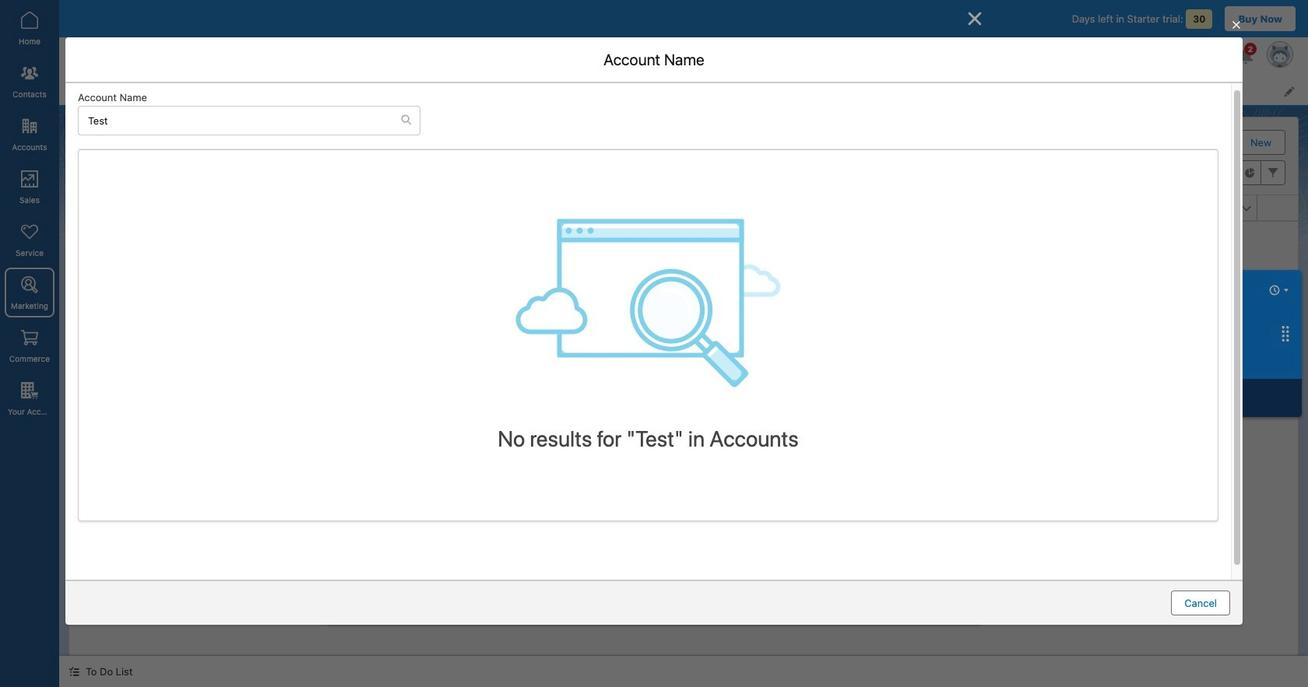 Task type: describe. For each thing, give the bounding box(es) containing it.
title element
[[513, 195, 709, 221]]

text default image
[[401, 115, 412, 125]]

item number element
[[69, 195, 116, 221]]

phone element
[[699, 195, 885, 221]]

4 list item from the left
[[418, 76, 484, 105]]

2 list item from the left
[[241, 76, 332, 105]]

First Name text field
[[360, 229, 937, 254]]

Search Accounts... text field
[[79, 106, 401, 134]]

status inside all contacts|contacts|list view element
[[569, 332, 799, 519]]



Task type: locate. For each thing, give the bounding box(es) containing it.
3 list item from the left
[[332, 76, 418, 105]]

text default image
[[69, 667, 79, 678]]

status
[[569, 332, 799, 519]]

action image
[[1258, 195, 1298, 220]]

None text field
[[360, 488, 937, 532]]

Search All Contacts list view. search field
[[916, 160, 1103, 185]]

None text field
[[360, 388, 937, 413]]

1 list item from the left
[[159, 76, 241, 105]]

action element
[[1258, 195, 1298, 221]]

list
[[159, 76, 1308, 105]]

all contacts|contacts|list view element
[[69, 117, 1299, 656]]

Last Name text field
[[360, 273, 937, 298]]

item number image
[[69, 195, 116, 220]]

list item
[[159, 76, 241, 105], [241, 76, 332, 105], [332, 76, 418, 105], [418, 76, 484, 105]]

contact owner alias element
[[1072, 195, 1267, 221]]

inverse image
[[966, 9, 984, 28]]



Task type: vqa. For each thing, say whether or not it's contained in the screenshot.
The Search All Contacts List View. SEARCH FIELD
yes



